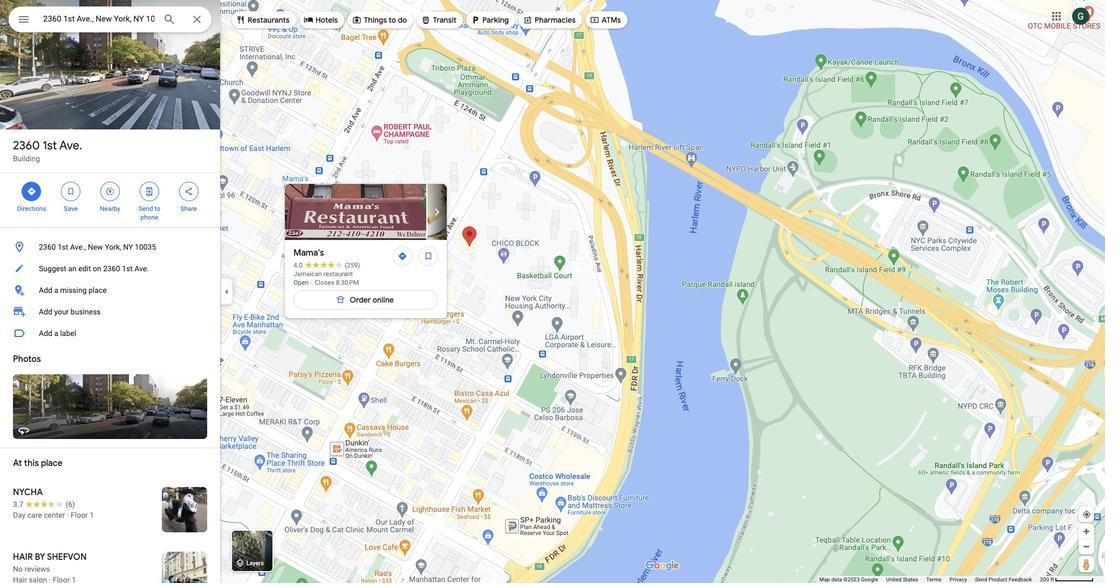 Task type: locate. For each thing, give the bounding box(es) containing it.
1st inside 2360 1st ave. building
[[43, 138, 57, 153]]

add left label
[[39, 329, 52, 338]]

200 ft button
[[1041, 577, 1095, 583]]

2360 inside 2360 1st ave. building
[[13, 138, 40, 153]]

1 a from the top
[[54, 286, 58, 295]]

to left do
[[389, 15, 396, 25]]

layers
[[247, 561, 264, 568]]

footer containing map data ©2023 google
[[820, 577, 1041, 584]]

by
[[35, 552, 45, 563]]

0 vertical spatial 1st
[[43, 138, 57, 153]]

save image
[[424, 252, 434, 261]]

1 horizontal spatial 1st
[[58, 243, 68, 252]]

send left product
[[976, 577, 988, 583]]

label
[[60, 329, 76, 338]]

ave.
[[59, 138, 82, 153], [135, 265, 149, 273]]

add for add a label
[[39, 329, 52, 338]]

2360 right on
[[103, 265, 120, 273]]

1 add from the top
[[39, 286, 52, 295]]

building
[[13, 154, 40, 163]]

save
[[64, 205, 78, 213]]

0 vertical spatial ave.
[[59, 138, 82, 153]]

to inside  things to do
[[389, 15, 396, 25]]

send for send to phone
[[139, 205, 153, 213]]

1 horizontal spatial to
[[389, 15, 396, 25]]

footer inside google maps element
[[820, 577, 1041, 584]]


[[523, 14, 533, 26]]

place right this at left
[[41, 458, 63, 469]]

day care center · floor 1
[[13, 511, 94, 520]]

place
[[89, 286, 107, 295], [41, 458, 63, 469]]

order online link
[[294, 287, 438, 313]]

 transit
[[421, 14, 457, 26]]

ave. down 10035
[[135, 265, 149, 273]]

2 horizontal spatial 1st
[[122, 265, 133, 273]]

0 vertical spatial send
[[139, 205, 153, 213]]

1 vertical spatial a
[[54, 329, 58, 338]]

send
[[139, 205, 153, 213], [976, 577, 988, 583]]

hair by shefvon no reviews
[[13, 552, 87, 574]]

send for send product feedback
[[976, 577, 988, 583]]

send up phone
[[139, 205, 153, 213]]

phone
[[141, 214, 158, 221]]

2 a from the top
[[54, 329, 58, 338]]

2360 up the building
[[13, 138, 40, 153]]

1 vertical spatial send
[[976, 577, 988, 583]]

0 horizontal spatial to
[[155, 205, 160, 213]]

a left missing
[[54, 286, 58, 295]]

add down suggest
[[39, 286, 52, 295]]

None field
[[43, 12, 154, 25]]


[[471, 14, 481, 26]]

send inside send product feedback button
[[976, 577, 988, 583]]

0 vertical spatial 2360
[[13, 138, 40, 153]]

mama's
[[294, 248, 324, 259]]

united states
[[887, 577, 919, 583]]

pharmacies
[[535, 15, 576, 25]]

0 vertical spatial place
[[89, 286, 107, 295]]


[[236, 14, 246, 26]]

1 horizontal spatial place
[[89, 286, 107, 295]]

privacy
[[950, 577, 968, 583]]

1st for ave.,
[[58, 243, 68, 252]]

suggest an edit on 2360 1st ave.
[[39, 265, 149, 273]]

order
[[350, 295, 371, 305]]

ave. up 
[[59, 138, 82, 153]]

directions image
[[398, 252, 408, 261]]

map
[[820, 577, 831, 583]]


[[17, 12, 30, 27]]

8:30 pm
[[336, 279, 359, 287]]

0 vertical spatial add
[[39, 286, 52, 295]]

10035
[[135, 243, 156, 252]]

nearby
[[100, 205, 120, 213]]

2 vertical spatial add
[[39, 329, 52, 338]]

this
[[24, 458, 39, 469]]

⋅
[[310, 279, 313, 287]]

1 horizontal spatial ave.
[[135, 265, 149, 273]]

photo image
[[285, 184, 427, 240]]

1 vertical spatial 2360
[[39, 243, 56, 252]]

3 add from the top
[[39, 329, 52, 338]]

2 vertical spatial 1st
[[122, 265, 133, 273]]


[[590, 14, 600, 26]]

care
[[27, 511, 42, 520]]

no
[[13, 565, 23, 574]]

add for add a missing place
[[39, 286, 52, 295]]

missing
[[60, 286, 87, 295]]

0 horizontal spatial ave.
[[59, 138, 82, 153]]

google maps element
[[0, 0, 1106, 584]]

footer
[[820, 577, 1041, 584]]

add left the "your"
[[39, 308, 52, 316]]

0 vertical spatial a
[[54, 286, 58, 295]]

2 vertical spatial 2360
[[103, 265, 120, 273]]

suggest an edit on 2360 1st ave. button
[[0, 258, 220, 280]]

1st
[[43, 138, 57, 153], [58, 243, 68, 252], [122, 265, 133, 273]]

share
[[181, 205, 197, 213]]

0 horizontal spatial place
[[41, 458, 63, 469]]

2360
[[13, 138, 40, 153], [39, 243, 56, 252], [103, 265, 120, 273]]

2360 up suggest
[[39, 243, 56, 252]]

suggest
[[39, 265, 66, 273]]

4.0
[[294, 262, 303, 269]]

1 vertical spatial to
[[155, 205, 160, 213]]

0 vertical spatial to
[[389, 15, 396, 25]]

place inside button
[[89, 286, 107, 295]]

send inside send to phone
[[139, 205, 153, 213]]

1
[[90, 511, 94, 520]]

1 vertical spatial place
[[41, 458, 63, 469]]

united states button
[[887, 577, 919, 584]]

do
[[398, 15, 407, 25]]

photos of mama's region
[[285, 184, 1106, 240]]

actions for 2360 1st ave. region
[[0, 173, 220, 227]]

add a label
[[39, 329, 76, 338]]

business
[[71, 308, 101, 316]]

2360 for ave.,
[[39, 243, 56, 252]]

1 vertical spatial add
[[39, 308, 52, 316]]

hair
[[13, 552, 33, 563]]

at this place
[[13, 458, 63, 469]]

edit
[[78, 265, 91, 273]]

atms
[[602, 15, 621, 25]]

to up phone
[[155, 205, 160, 213]]

3.7 stars 6 reviews image
[[13, 499, 75, 510]]

add
[[39, 286, 52, 295], [39, 308, 52, 316], [39, 329, 52, 338]]

0 horizontal spatial send
[[139, 205, 153, 213]]

0 horizontal spatial 1st
[[43, 138, 57, 153]]

your
[[54, 308, 69, 316]]


[[421, 14, 431, 26]]

photos
[[13, 354, 41, 365]]


[[105, 186, 115, 198]]

1 vertical spatial 1st
[[58, 243, 68, 252]]

a for label
[[54, 329, 58, 338]]

none field inside 2360 1st ave., new york, ny 10035 "field"
[[43, 12, 154, 25]]

jamaican restaurant element
[[294, 271, 353, 278]]

states
[[904, 577, 919, 583]]

shefvon
[[47, 552, 87, 563]]

zoom out image
[[1083, 543, 1091, 551]]

a left label
[[54, 329, 58, 338]]

place down on
[[89, 286, 107, 295]]

nycha
[[13, 488, 43, 498]]

at
[[13, 458, 22, 469]]

feedback
[[1009, 577, 1033, 583]]

2 add from the top
[[39, 308, 52, 316]]

ny
[[123, 243, 133, 252]]

hotels
[[316, 15, 338, 25]]

2360 1st ave., new york, ny 10035 button
[[0, 237, 220, 258]]

1 horizontal spatial send
[[976, 577, 988, 583]]

1 vertical spatial ave.
[[135, 265, 149, 273]]



Task type: describe. For each thing, give the bounding box(es) containing it.
 restaurants
[[236, 14, 290, 26]]

order online image
[[336, 295, 346, 305]]

on
[[93, 265, 101, 273]]

floor
[[71, 511, 88, 520]]

transit
[[433, 15, 457, 25]]

ft
[[1051, 577, 1055, 583]]

1st for ave.
[[43, 138, 57, 153]]

ave. inside button
[[135, 265, 149, 273]]

parking
[[483, 15, 509, 25]]

4.0 stars 259 reviews image
[[294, 261, 360, 270]]

2360 1st ave. main content
[[0, 0, 220, 584]]


[[304, 14, 314, 26]]

google account: greg robinson  
(robinsongreg175@gmail.com) image
[[1073, 7, 1090, 25]]

order online
[[350, 295, 394, 305]]

google
[[862, 577, 879, 583]]

map data ©2023 google
[[820, 577, 879, 583]]

directions
[[17, 205, 46, 213]]

mama's element
[[294, 247, 324, 260]]

terms button
[[927, 577, 942, 584]]

add for add your business
[[39, 308, 52, 316]]

jamaican
[[294, 271, 322, 278]]

 search field
[[9, 6, 212, 35]]

(6)
[[66, 501, 75, 509]]

show your location image
[[1083, 510, 1092, 520]]

2360 1st Ave., New York, NY 10035 field
[[9, 6, 212, 32]]

ave.,
[[70, 243, 86, 252]]

©2023
[[844, 577, 860, 583]]

 pharmacies
[[523, 14, 576, 26]]

 parking
[[471, 14, 509, 26]]

day
[[13, 511, 26, 520]]

to inside send to phone
[[155, 205, 160, 213]]

new
[[88, 243, 103, 252]]

 atms
[[590, 14, 621, 26]]

add a missing place
[[39, 286, 107, 295]]

add your business
[[39, 308, 101, 316]]

add a label button
[[0, 323, 220, 345]]

(259)
[[345, 262, 360, 269]]

data
[[832, 577, 843, 583]]


[[352, 14, 362, 26]]

 things to do
[[352, 14, 407, 26]]

add your business link
[[0, 301, 220, 323]]

2360 1st ave., new york, ny 10035
[[39, 243, 156, 252]]

restaurants
[[248, 15, 290, 25]]

jamaican restaurant open ⋅ closes 8:30 pm
[[294, 271, 359, 287]]

united
[[887, 577, 902, 583]]


[[66, 186, 76, 198]]

center
[[44, 511, 65, 520]]

show street view coverage image
[[1079, 557, 1095, 573]]

ave. inside 2360 1st ave. building
[[59, 138, 82, 153]]

200
[[1041, 577, 1050, 583]]

3.7
[[13, 501, 23, 509]]

send to phone
[[139, 205, 160, 221]]

 hotels
[[304, 14, 338, 26]]

 button
[[9, 6, 39, 35]]

things
[[364, 15, 387, 25]]

open
[[294, 279, 309, 287]]

zoom in image
[[1083, 528, 1091, 536]]

restaurant
[[324, 271, 353, 278]]

·
[[67, 511, 69, 520]]

a for missing
[[54, 286, 58, 295]]

send product feedback button
[[976, 577, 1033, 584]]

online
[[373, 295, 394, 305]]

privacy button
[[950, 577, 968, 584]]

send product feedback
[[976, 577, 1033, 583]]

2360 1st ave. building
[[13, 138, 82, 163]]


[[27, 186, 36, 198]]

closes
[[315, 279, 335, 287]]

york,
[[105, 243, 121, 252]]

200 ft
[[1041, 577, 1055, 583]]


[[184, 186, 194, 198]]

collapse side panel image
[[221, 286, 233, 298]]

add a missing place button
[[0, 280, 220, 301]]

reviews
[[25, 565, 50, 574]]

mama's tooltip
[[285, 184, 1106, 319]]

2360 for ave.
[[13, 138, 40, 153]]



Task type: vqa. For each thing, say whether or not it's contained in the screenshot.
11:59 PM related to 5:53 AM
no



